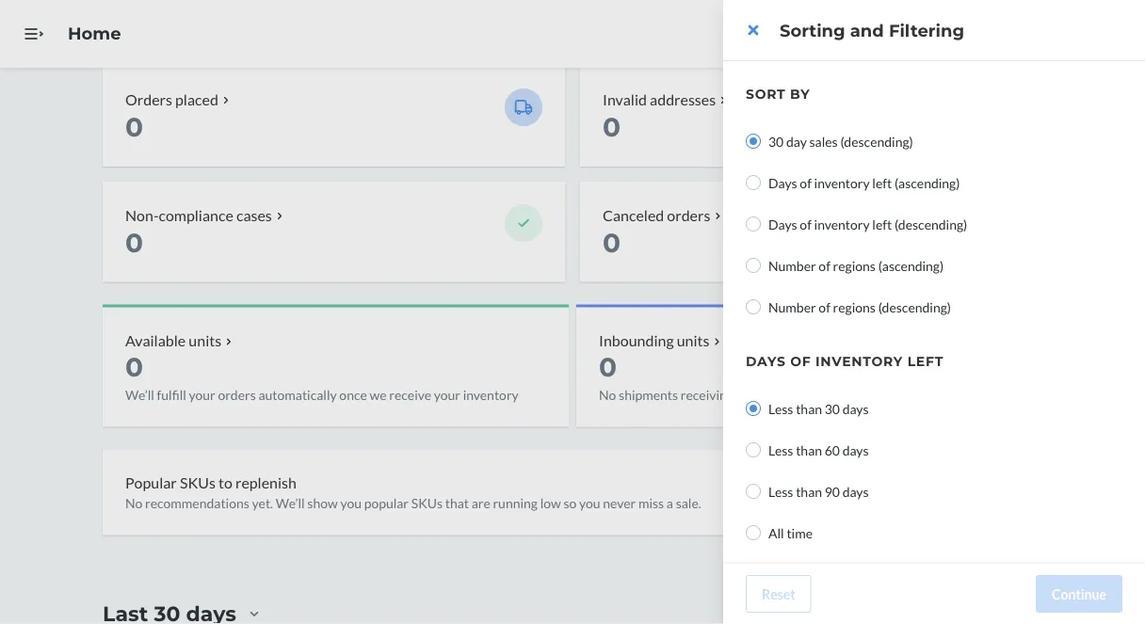 Task type: vqa. For each thing, say whether or not it's contained in the screenshot.
Return related to Return Settings
no



Task type: locate. For each thing, give the bounding box(es) containing it.
(descending) down days of inventory left (ascending)
[[895, 216, 968, 232]]

30 day sales (descending)
[[769, 133, 913, 149]]

than for 60
[[796, 442, 822, 458]]

(ascending) down days of inventory left (descending)
[[878, 258, 944, 274]]

2 vertical spatial less
[[769, 484, 793, 500]]

None radio
[[746, 134, 761, 149], [746, 217, 761, 232], [746, 258, 761, 273], [746, 300, 761, 315], [746, 443, 761, 458], [746, 134, 761, 149], [746, 217, 761, 232], [746, 258, 761, 273], [746, 300, 761, 315], [746, 443, 761, 458]]

(ascending) up days of inventory left (descending)
[[895, 175, 960, 191]]

2 less from the top
[[769, 442, 793, 458]]

2 regions from the top
[[833, 299, 876, 315]]

1 vertical spatial 30
[[825, 401, 840, 417]]

2 vertical spatial inventory
[[816, 354, 903, 370]]

number
[[769, 258, 816, 274], [769, 299, 816, 315]]

inventory up the number of regions (ascending)
[[814, 216, 870, 232]]

regions up number of regions (descending)
[[833, 258, 876, 274]]

left down days of inventory left (ascending)
[[872, 216, 892, 232]]

2 days from the top
[[769, 216, 797, 232]]

1 vertical spatial (ascending)
[[878, 258, 944, 274]]

1 than from the top
[[796, 401, 822, 417]]

than up less than 60 days
[[796, 401, 822, 417]]

days for less than 90 days
[[843, 484, 869, 500]]

number for number of regions (ascending)
[[769, 258, 816, 274]]

number up number of regions (descending)
[[769, 258, 816, 274]]

of down the day
[[800, 175, 812, 191]]

continue button
[[1036, 575, 1123, 613]]

3 than from the top
[[796, 484, 822, 500]]

of down the number of regions (ascending)
[[819, 299, 831, 315]]

less up less than 60 days
[[769, 401, 793, 417]]

than left 60
[[796, 442, 822, 458]]

1 horizontal spatial 30
[[825, 401, 840, 417]]

inventory down number of regions (descending)
[[816, 354, 903, 370]]

2 vertical spatial than
[[796, 484, 822, 500]]

day
[[786, 133, 807, 149]]

days
[[769, 175, 797, 191], [769, 216, 797, 232]]

0 vertical spatial (descending)
[[840, 133, 913, 149]]

reset
[[762, 586, 796, 602]]

days down days of inventory left
[[843, 401, 869, 417]]

of for days of inventory left (ascending)
[[800, 175, 812, 191]]

0 vertical spatial number
[[769, 258, 816, 274]]

0 vertical spatial days
[[769, 175, 797, 191]]

days right 60
[[843, 442, 869, 458]]

3 less from the top
[[769, 484, 793, 500]]

of
[[800, 175, 812, 191], [800, 216, 812, 232], [819, 258, 831, 274], [819, 299, 831, 315], [790, 354, 811, 370]]

less
[[769, 401, 793, 417], [769, 442, 793, 458], [769, 484, 793, 500]]

of up less than 30 days
[[790, 354, 811, 370]]

(descending) down the number of regions (ascending)
[[878, 299, 951, 315]]

than for 30
[[796, 401, 822, 417]]

(ascending)
[[895, 175, 960, 191], [878, 258, 944, 274]]

sort by
[[746, 86, 810, 102]]

number up days of inventory left
[[769, 299, 816, 315]]

regions
[[833, 258, 876, 274], [833, 299, 876, 315]]

of up number of regions (descending)
[[819, 258, 831, 274]]

sorting
[[780, 20, 845, 40]]

0 vertical spatial inventory
[[814, 175, 870, 191]]

0 vertical spatial than
[[796, 401, 822, 417]]

1 days from the top
[[769, 175, 797, 191]]

0 vertical spatial 30
[[769, 133, 784, 149]]

less left 60
[[769, 442, 793, 458]]

30 left the day
[[769, 133, 784, 149]]

1 vertical spatial less
[[769, 442, 793, 458]]

all
[[769, 525, 784, 541]]

than left 90
[[796, 484, 822, 500]]

(descending) for number of regions (descending)
[[878, 299, 951, 315]]

1 vertical spatial than
[[796, 442, 822, 458]]

2 than from the top
[[796, 442, 822, 458]]

(descending) for 30 day sales (descending)
[[840, 133, 913, 149]]

regions down the number of regions (ascending)
[[833, 299, 876, 315]]

0 vertical spatial regions
[[833, 258, 876, 274]]

2 vertical spatial (descending)
[[878, 299, 951, 315]]

of for number of regions (descending)
[[819, 299, 831, 315]]

number of regions (descending)
[[769, 299, 951, 315]]

continue
[[1052, 586, 1107, 602]]

regions for (descending)
[[833, 299, 876, 315]]

inventory
[[814, 175, 870, 191], [814, 216, 870, 232], [816, 354, 903, 370]]

1 vertical spatial left
[[872, 216, 892, 232]]

time
[[787, 525, 813, 541]]

0 vertical spatial left
[[872, 175, 892, 191]]

30
[[769, 133, 784, 149], [825, 401, 840, 417]]

1 number from the top
[[769, 258, 816, 274]]

sales
[[810, 133, 838, 149]]

0 vertical spatial less
[[769, 401, 793, 417]]

(descending) up days of inventory left (ascending)
[[840, 133, 913, 149]]

30 up 60
[[825, 401, 840, 417]]

than
[[796, 401, 822, 417], [796, 442, 822, 458], [796, 484, 822, 500]]

1 vertical spatial number
[[769, 299, 816, 315]]

left down number of regions (descending)
[[908, 354, 944, 370]]

(descending)
[[840, 133, 913, 149], [895, 216, 968, 232], [878, 299, 951, 315]]

1 less from the top
[[769, 401, 793, 417]]

less up "all"
[[769, 484, 793, 500]]

inventory down 30 day sales (descending)
[[814, 175, 870, 191]]

2 vertical spatial left
[[908, 354, 944, 370]]

60
[[825, 442, 840, 458]]

None radio
[[746, 175, 761, 190], [746, 401, 761, 416], [746, 484, 761, 499], [746, 526, 761, 541], [746, 175, 761, 190], [746, 401, 761, 416], [746, 484, 761, 499], [746, 526, 761, 541]]

left for (ascending)
[[872, 175, 892, 191]]

1 regions from the top
[[833, 258, 876, 274]]

days
[[746, 354, 786, 370], [843, 401, 869, 417], [843, 442, 869, 458], [843, 484, 869, 500]]

less than 30 days
[[769, 401, 869, 417]]

days of inventory left
[[746, 354, 944, 370]]

1 vertical spatial inventory
[[814, 216, 870, 232]]

left
[[872, 175, 892, 191], [872, 216, 892, 232], [908, 354, 944, 370]]

1 vertical spatial regions
[[833, 299, 876, 315]]

of up the number of regions (ascending)
[[800, 216, 812, 232]]

sorting and filtering
[[780, 20, 965, 40]]

0 horizontal spatial 30
[[769, 133, 784, 149]]

days right 90
[[843, 484, 869, 500]]

1 vertical spatial days
[[769, 216, 797, 232]]

days of inventory left (ascending)
[[769, 175, 960, 191]]

left up days of inventory left (descending)
[[872, 175, 892, 191]]

2 number from the top
[[769, 299, 816, 315]]

inventory for (ascending)
[[814, 175, 870, 191]]



Task type: describe. For each thing, give the bounding box(es) containing it.
all time
[[769, 525, 813, 541]]

of for days of inventory left
[[790, 354, 811, 370]]

days of inventory left (descending)
[[769, 216, 968, 232]]

inventory for (descending)
[[814, 216, 870, 232]]

sort
[[746, 86, 786, 102]]

days for days of inventory left (descending)
[[769, 216, 797, 232]]

less for less than 60 days
[[769, 442, 793, 458]]

filtering
[[889, 20, 965, 40]]

less for less than 30 days
[[769, 401, 793, 417]]

left for (descending)
[[872, 216, 892, 232]]

than for 90
[[796, 484, 822, 500]]

regions for (ascending)
[[833, 258, 876, 274]]

of for number of regions (ascending)
[[819, 258, 831, 274]]

less than 90 days
[[769, 484, 869, 500]]

90
[[825, 484, 840, 500]]

days for less than 30 days
[[843, 401, 869, 417]]

1 vertical spatial (descending)
[[895, 216, 968, 232]]

reset button
[[746, 575, 812, 613]]

days up less than 30 days
[[746, 354, 786, 370]]

less for less than 90 days
[[769, 484, 793, 500]]

days for less than 60 days
[[843, 442, 869, 458]]

number of regions (ascending)
[[769, 258, 944, 274]]

by
[[790, 86, 810, 102]]

less than 60 days
[[769, 442, 869, 458]]

0 vertical spatial (ascending)
[[895, 175, 960, 191]]

and
[[850, 20, 884, 40]]

number for number of regions (descending)
[[769, 299, 816, 315]]

of for days of inventory left (descending)
[[800, 216, 812, 232]]

days for days of inventory left (ascending)
[[769, 175, 797, 191]]

close image
[[748, 23, 759, 38]]



